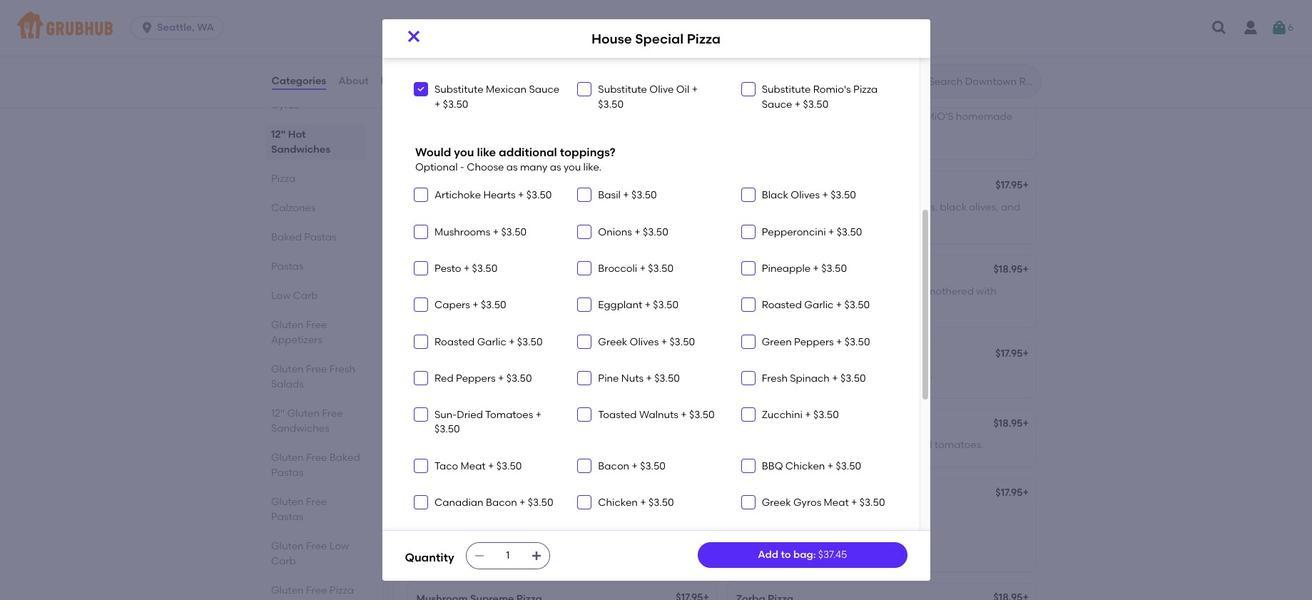 Task type: locate. For each thing, give the bounding box(es) containing it.
2 horizontal spatial greek
[[796, 285, 826, 297]]

feta up extra on the right of the page
[[828, 285, 848, 297]]

0 horizontal spatial olives
[[630, 336, 659, 348]]

bacon, inside pepperoni, canadian bacon, mushrooms, black olives, and italian sausage.
[[842, 201, 876, 213]]

chicken down bacon + $3.50
[[598, 497, 638, 509]]

sauce inside substitute pesto sauce + $3.50
[[679, 33, 709, 45]]

kinds
[[915, 25, 937, 35]]

fresh inside our homemade pizza sauce and mozzarella on our fresh romio's homemade dough.
[[504, 111, 528, 123]]

svg image for basil + $3.50
[[580, 191, 589, 199]]

1 sandwiches from the top
[[271, 143, 330, 156]]

additional
[[666, 38, 708, 48], [941, 38, 984, 48], [499, 145, 557, 159]]

sauce right mexican
[[529, 84, 559, 96]]

pastas up gluten free low carb
[[271, 511, 303, 523]]

of inside pizza all pizzas come with our homemade pizza sauce and are smothered with mozzarella on our fresh romio's dough. we have 4 kinds of crust trditional, thin crust. fresh garlic and whole wheat berry crust available for an additional charge. substitute pizza sauce and add toppings for an additional charge.
[[939, 25, 947, 35]]

greek down bbq
[[762, 497, 791, 509]]

bacon, inside pepperoni, canadian bacon, mushrooms, onions, green peppers, tomatoes, and feta cheese.
[[522, 201, 556, 213]]

bacon, for sausage.
[[842, 201, 876, 213]]

sauce down 7" personal pizza
[[762, 98, 792, 110]]

and right 'garlic'
[[480, 38, 496, 48]]

1 horizontal spatial greek
[[762, 497, 791, 509]]

olives right black
[[791, 189, 820, 201]]

substitute romio's pizza sauce
[[762, 84, 878, 110]]

on up 'personal'
[[754, 25, 765, 35]]

1 horizontal spatial toppings
[[876, 38, 913, 48]]

mushrooms.
[[812, 508, 871, 521]]

carb up gluten free appetizers
[[293, 290, 318, 302]]

our down sauce,
[[866, 111, 882, 123]]

onions
[[598, 226, 632, 238]]

artichoke
[[434, 189, 481, 201]]

mushrooms, for black
[[878, 201, 938, 213]]

crust left trditional,
[[949, 25, 970, 35]]

$17.95 for italian sausage, mushrooms, and onions.
[[995, 348, 1023, 360]]

our inside our homemade pizza sauce, mozzarella, and up to 2 toppings of your choice on our fresh romio's homemade dough.
[[736, 96, 754, 108]]

walnuts
[[639, 409, 678, 421]]

1 vertical spatial sausage.
[[520, 300, 564, 312]]

substitute inside pizza all pizzas come with our homemade pizza sauce and are smothered with mozzarella on our fresh romio's dough. we have 4 kinds of crust trditional, thin crust. fresh garlic and whole wheat berry crust available for an additional charge. substitute pizza sauce and add toppings for an additional charge.
[[744, 38, 786, 48]]

+ inside substitute olive oil + $3.50
[[692, 84, 698, 96]]

dried
[[457, 409, 483, 421]]

2 12" from the top
[[271, 407, 284, 420]]

our
[[490, 25, 503, 35], [767, 25, 780, 35], [486, 111, 502, 123], [866, 111, 882, 123]]

1 horizontal spatial chicken
[[785, 460, 825, 472]]

svg image for mushrooms + $3.50
[[417, 227, 425, 236]]

1 vertical spatial tomatoes.
[[935, 439, 984, 451]]

1 $18.95 + from the top
[[993, 263, 1029, 276]]

homemade inside pizza all pizzas come with our homemade pizza sauce and are smothered with mozzarella on our fresh romio's dough. we have 4 kinds of crust trditional, thin crust. fresh garlic and whole wheat berry crust available for an additional charge. substitute pizza sauce and add toppings for an additional charge.
[[505, 25, 554, 35]]

sauce down mexican
[[523, 96, 552, 108]]

0 horizontal spatial fresh
[[329, 363, 355, 375]]

svg image down pepperoni, canadian bacon, mushrooms, green peppers, tomatoes and italian sausage.
[[580, 337, 589, 346]]

additional down the smothered
[[666, 38, 708, 48]]

free inside gluten free low carb
[[306, 540, 327, 552]]

2 vertical spatial peppers,
[[544, 369, 587, 381]]

toppings
[[876, 38, 913, 48], [736, 111, 779, 123]]

1 vertical spatial peppers,
[[651, 285, 694, 297]]

to left 2
[[971, 96, 981, 108]]

12" hot sandwiches
[[271, 128, 330, 156]]

sauce
[[679, 33, 709, 45], [529, 84, 559, 96], [762, 98, 792, 110]]

reviews
[[381, 75, 420, 87]]

Input item quantity number field
[[492, 543, 523, 569]]

green up eggplant + $3.50
[[620, 285, 649, 297]]

0 horizontal spatial gyros
[[271, 99, 299, 111]]

carb
[[293, 290, 318, 302], [271, 555, 296, 567]]

free
[[306, 319, 327, 331], [306, 363, 327, 375], [322, 407, 343, 420], [306, 452, 327, 464], [306, 496, 327, 508], [306, 540, 327, 552], [306, 584, 327, 596]]

pepperoni, inside pepperoni, canadian bacon, mushrooms, onions, green peppers, tomatoes, and feta cheese.
[[416, 201, 469, 213]]

free inside gluten free appetizers
[[306, 319, 327, 331]]

0 vertical spatial green
[[657, 201, 685, 213]]

0 vertical spatial peppers,
[[416, 215, 459, 228]]

4
[[908, 25, 913, 35]]

green inside pepperoni, canadian bacon, mushrooms, onions, green peppers, tomatoes, and feta cheese.
[[657, 201, 685, 213]]

1 vertical spatial roasted
[[434, 336, 475, 348]]

0 vertical spatial sauce
[[579, 25, 604, 35]]

1 vertical spatial carb
[[271, 555, 296, 567]]

0 vertical spatial $18.95
[[993, 263, 1023, 276]]

1 horizontal spatial mozzarella
[[707, 25, 752, 35]]

$17.95 + for italian sausage, mushrooms, and onions.
[[995, 348, 1029, 360]]

gluten for gluten free pastas
[[271, 496, 303, 508]]

1 horizontal spatial sauce
[[679, 33, 709, 45]]

dough. for our
[[736, 125, 770, 137]]

an down kinds on the right top of the page
[[928, 38, 939, 48]]

mushrooms, down green peppers + $3.50 on the right bottom of the page
[[815, 369, 874, 381]]

as
[[506, 161, 518, 173], [550, 161, 561, 173]]

0 horizontal spatial mozzarella
[[416, 111, 469, 123]]

baked down calzones
[[271, 231, 301, 243]]

baked down the 12" gluten free sandwiches
[[329, 452, 360, 464]]

gluten inside gluten free appetizers
[[271, 319, 303, 331]]

as right many
[[550, 161, 561, 173]]

mozzarella,
[[877, 96, 932, 108]]

gluten up salads
[[271, 363, 303, 375]]

thin
[[1014, 25, 1030, 35]]

svg image up pepperoni, and mushrooms.
[[744, 498, 752, 507]]

0 horizontal spatial chicken
[[598, 497, 638, 509]]

svg image left black
[[744, 191, 752, 199]]

free down gluten free fresh salads
[[322, 407, 343, 420]]

green up tomatoes
[[514, 369, 542, 381]]

svg image
[[1211, 19, 1228, 36], [417, 34, 425, 43], [580, 34, 589, 43], [744, 85, 752, 94], [580, 191, 589, 199], [744, 191, 752, 199], [417, 227, 425, 236], [417, 264, 425, 273], [580, 264, 589, 273], [580, 337, 589, 346], [744, 337, 752, 346], [417, 374, 425, 382], [744, 498, 752, 507]]

mushrooms, inside pepperoni, canadian bacon, mushrooms, black olives, and italian sausage.
[[878, 201, 938, 213]]

+ inside sun-dried tomatoes + $3.50
[[536, 409, 542, 421]]

0 vertical spatial + $3.50
[[434, 47, 468, 59]]

12" left hot
[[271, 128, 285, 141]]

roasted garlic + $3.50
[[762, 299, 870, 311], [434, 336, 543, 348]]

our for our homemade pizza sauce and mozzarella on our fresh romio's homemade dough.
[[416, 96, 434, 108]]

svg image left the pesto + $3.50
[[417, 264, 425, 273]]

charge. up 7"
[[710, 38, 742, 48]]

pepperoni, inside pepperoni, canadian bacon, mushrooms, green peppers, tomatoes and italian sausage.
[[416, 285, 469, 297]]

pizza all pizzas come with our homemade pizza sauce and are smothered with mozzarella on our fresh romio's dough. we have 4 kinds of crust trditional, thin crust. fresh garlic and whole wheat berry crust available for an additional charge. substitute pizza sauce and add toppings for an additional charge.
[[405, 5, 1030, 48]]

svg image left the red
[[417, 374, 425, 382]]

0 horizontal spatial toppings
[[736, 111, 779, 123]]

fresh up the 12" gluten free sandwiches
[[329, 363, 355, 375]]

gluten free appetizers
[[271, 319, 327, 346]]

$3.50 inside sun-dried tomatoes + $3.50
[[434, 423, 460, 436]]

sausage,
[[769, 369, 812, 381]]

0 horizontal spatial green
[[514, 369, 542, 381]]

mozzarella
[[707, 25, 752, 35], [416, 111, 469, 123]]

+
[[712, 33, 718, 45], [434, 47, 440, 59], [1023, 74, 1029, 87], [692, 84, 698, 96], [434, 98, 440, 110], [795, 98, 801, 110], [1023, 179, 1029, 191], [518, 189, 524, 201], [623, 189, 629, 201], [822, 189, 828, 201], [493, 226, 499, 238], [634, 226, 640, 238], [828, 226, 834, 238], [464, 263, 470, 275], [640, 263, 646, 275], [813, 263, 819, 275], [1023, 263, 1029, 276], [472, 299, 478, 311], [645, 299, 651, 311], [836, 299, 842, 311], [509, 336, 515, 348], [661, 336, 667, 348], [836, 336, 842, 348], [1023, 348, 1029, 360], [498, 372, 504, 384], [646, 372, 652, 384], [832, 372, 838, 384], [536, 409, 542, 421], [681, 409, 687, 421], [805, 409, 811, 421], [703, 417, 709, 429], [1023, 417, 1029, 429], [488, 460, 494, 472], [632, 460, 638, 472], [827, 460, 833, 472], [1023, 487, 1029, 499], [519, 497, 525, 509], [640, 497, 646, 509], [851, 497, 857, 509]]

1 horizontal spatial feta
[[828, 285, 848, 297]]

2 sandwiches from the top
[[271, 422, 329, 434]]

fresh left cold
[[885, 439, 909, 451]]

gluten
[[271, 319, 303, 331], [271, 363, 303, 375], [287, 407, 319, 420], [271, 452, 303, 464], [271, 496, 303, 508], [271, 540, 303, 552], [271, 584, 303, 596]]

$3.50 inside substitute pesto sauce + $3.50
[[598, 47, 624, 59]]

garlic up green peppers + $3.50 on the right bottom of the page
[[804, 299, 834, 311]]

appetizers
[[271, 334, 322, 346]]

peppers, inside pepperoni, canadian bacon, mushrooms, green peppers, tomatoes and italian sausage.
[[651, 285, 694, 297]]

1 horizontal spatial to
[[971, 96, 981, 108]]

romio's up choice
[[813, 84, 851, 96]]

crust right berry
[[577, 38, 597, 48]]

substitute mexican sauce + $3.50
[[434, 84, 559, 110]]

and left add
[[839, 38, 855, 48]]

pizza up pepperoni, and mushrooms.
[[774, 488, 800, 500]]

1 vertical spatial of
[[781, 111, 791, 123]]

-
[[460, 161, 464, 173]]

artichoke hearts + $3.50
[[434, 189, 552, 201]]

dough. inside pizza all pizzas come with our homemade pizza sauce and are smothered with mozzarella on our fresh romio's dough. we have 4 kinds of crust trditional, thin crust. fresh garlic and whole wheat berry crust available for an additional charge. substitute pizza sauce and add toppings for an additional charge.
[[839, 25, 868, 35]]

and right olives,
[[1001, 201, 1020, 213]]

canadian inside pepperoni, canadian bacon, mushrooms, onions, green peppers, tomatoes, and feta cheese.
[[471, 201, 520, 213]]

olives up pine nuts + $3.50
[[630, 336, 659, 348]]

+ $3.50 up your
[[792, 98, 828, 110]]

pepperoni, for italian
[[736, 201, 788, 213]]

additional inside would you like additional toppings? optional - choose as many as you like.
[[499, 145, 557, 159]]

hawaiian
[[416, 488, 463, 500]]

1 12" from the top
[[271, 128, 285, 141]]

homemade up wheat
[[505, 25, 554, 35]]

italian
[[736, 215, 766, 228], [487, 300, 518, 312], [736, 369, 766, 381]]

sauce for substitute mexican sauce
[[529, 84, 559, 96]]

fresh inside gluten free fresh salads
[[329, 363, 355, 375]]

tomatoes down the
[[773, 300, 819, 312]]

1 horizontal spatial for
[[763, 285, 776, 297]]

onions, inside pizza for the greek feta cheese lovers! smothered with onions, tomatoes and extra feta.
[[736, 300, 770, 312]]

greek
[[796, 285, 826, 297], [598, 336, 627, 348], [762, 497, 791, 509]]

0 vertical spatial sandwiches
[[271, 143, 330, 156]]

pizza up the pizzas
[[405, 5, 445, 23]]

berry
[[553, 38, 575, 48]]

1 vertical spatial onions,
[[736, 300, 770, 312]]

sun-
[[434, 409, 457, 421]]

mushrooms, onions, green peppers, and tomatoes.
[[416, 369, 660, 381]]

roasted down the
[[762, 299, 802, 311]]

pepperoni, for and
[[416, 285, 469, 297]]

1 vertical spatial 12"
[[271, 407, 284, 420]]

6
[[1288, 21, 1294, 33]]

gluten inside gluten free low carb
[[271, 540, 303, 552]]

12" inside the 12" gluten free sandwiches
[[271, 407, 284, 420]]

gluten inside gluten free fresh salads
[[271, 363, 303, 375]]

1 horizontal spatial an
[[928, 38, 939, 48]]

1 horizontal spatial charge.
[[986, 38, 1018, 48]]

our down cheese
[[416, 96, 434, 108]]

chicken
[[785, 460, 825, 472], [598, 497, 638, 509]]

chicken + $3.50
[[598, 497, 674, 509]]

2 horizontal spatial with
[[976, 285, 997, 297]]

chicken down beef,
[[785, 460, 825, 472]]

gluten free pastas
[[271, 496, 327, 523]]

12" down salads
[[271, 407, 284, 420]]

pizza inside our homemade pizza sauce, mozzarella, and up to 2 toppings of your choice on our fresh romio's homemade dough.
[[815, 96, 840, 108]]

free inside gluten free baked pastas
[[306, 452, 327, 464]]

1 horizontal spatial sauce
[[579, 25, 604, 35]]

1 $18.95 from the top
[[993, 263, 1023, 276]]

1 horizontal spatial peppers
[[794, 336, 834, 348]]

2 vertical spatial sauce
[[762, 98, 792, 110]]

0 vertical spatial sausage.
[[769, 215, 812, 228]]

roasted garlic + $3.50 down the
[[762, 299, 870, 311]]

olives for greek olives
[[630, 336, 659, 348]]

gyros
[[271, 99, 299, 111], [793, 497, 821, 509]]

1 horizontal spatial green
[[620, 285, 649, 297]]

0 horizontal spatial additional
[[499, 145, 557, 159]]

1 vertical spatial + $3.50
[[792, 98, 828, 110]]

baked pastas
[[271, 231, 336, 243]]

to inside our homemade pizza sauce, mozzarella, and up to 2 toppings of your choice on our fresh romio's homemade dough.
[[971, 96, 981, 108]]

0 vertical spatial mozzarella
[[707, 25, 752, 35]]

2 vertical spatial green
[[514, 369, 542, 381]]

onions, down plato's
[[736, 300, 770, 312]]

special for pepperoni, canadian bacon, mushrooms, black olives, and italian sausage.
[[777, 181, 814, 193]]

canadian bacon and pineapple.
[[416, 508, 575, 521]]

on down substitute mexican sauce + $3.50
[[471, 111, 483, 123]]

$3.50 inside substitute mexican sauce + $3.50
[[443, 98, 468, 110]]

1 vertical spatial mozzarella
[[416, 111, 469, 123]]

1 our from the left
[[416, 96, 434, 108]]

search icon image
[[906, 73, 923, 90]]

pine nuts + $3.50
[[598, 372, 680, 384]]

bacon,
[[522, 201, 556, 213], [842, 201, 876, 213], [522, 285, 556, 297]]

gluten for gluten free low carb
[[271, 540, 303, 552]]

2 $18.95 + from the top
[[993, 417, 1029, 429]]

free inside the 12" gluten free sandwiches
[[322, 407, 343, 420]]

substitute inside substitute pesto sauce + $3.50
[[598, 33, 647, 45]]

on inside pizza all pizzas come with our homemade pizza sauce and are smothered with mozzarella on our fresh romio's dough. we have 4 kinds of crust trditional, thin crust. fresh garlic and whole wheat berry crust available for an additional charge. substitute pizza sauce and add toppings for an additional charge.
[[754, 25, 765, 35]]

of
[[939, 25, 947, 35], [781, 111, 791, 123]]

1 tomatoes from the left
[[416, 300, 463, 312]]

green inside pepperoni, canadian bacon, mushrooms, green peppers, tomatoes and italian sausage.
[[620, 285, 649, 297]]

svg image left 6 button
[[1211, 19, 1228, 36]]

1 horizontal spatial baked
[[329, 452, 360, 464]]

meat down bbq chicken + $3.50
[[824, 497, 849, 509]]

2 horizontal spatial green
[[657, 201, 685, 213]]

0 vertical spatial chicken
[[785, 460, 825, 472]]

1 vertical spatial roasted garlic + $3.50
[[434, 336, 543, 348]]

svg image left basil
[[580, 191, 589, 199]]

0 horizontal spatial roasted garlic + $3.50
[[434, 336, 543, 348]]

whole
[[498, 38, 523, 48]]

2 $18.95 from the top
[[993, 417, 1023, 429]]

substitute inside substitute romio's pizza sauce
[[762, 84, 811, 96]]

all
[[405, 25, 415, 35]]

pizza down gluten free low carb
[[329, 584, 354, 596]]

substitute inside substitute mexican sauce + $3.50
[[434, 84, 483, 96]]

pesto + $3.50
[[434, 263, 498, 275]]

nuts
[[621, 372, 644, 384]]

1 vertical spatial sandwiches
[[271, 422, 329, 434]]

+ inside substitute mexican sauce + $3.50
[[434, 98, 440, 110]]

add
[[758, 549, 778, 561]]

12" inside 12" hot sandwiches
[[271, 128, 285, 141]]

1 vertical spatial italian
[[487, 300, 518, 312]]

dough.
[[839, 25, 868, 35], [475, 125, 509, 137], [736, 125, 770, 137]]

carb up "gluten free pizza"
[[271, 555, 296, 567]]

crust.
[[405, 38, 428, 48]]

bacon down the taco meat + $3.50
[[486, 497, 517, 509]]

2 as from the left
[[550, 161, 561, 173]]

special
[[635, 30, 684, 47], [449, 181, 486, 193], [777, 181, 814, 193], [772, 265, 808, 277]]

romio's up toppings?
[[530, 111, 568, 123]]

with
[[470, 25, 488, 35], [688, 25, 705, 35], [976, 285, 997, 297]]

1 charge. from the left
[[710, 38, 742, 48]]

pizza right pineapple
[[811, 265, 836, 277]]

0 horizontal spatial you
[[454, 145, 474, 159]]

would
[[415, 145, 451, 159]]

$3.50 inside substitute olive oil + $3.50
[[598, 98, 624, 110]]

0 horizontal spatial peppers
[[456, 372, 496, 384]]

fresh down zeus pizza
[[762, 372, 788, 384]]

cheese
[[416, 76, 453, 88]]

sauce inside substitute romio's pizza sauce
[[762, 98, 792, 110]]

and inside pepperoni, canadian bacon, mushrooms, onions, green peppers, tomatoes, and feta cheese.
[[513, 215, 532, 228]]

1 vertical spatial feta
[[828, 285, 848, 297]]

gyros down categories
[[271, 99, 299, 111]]

canadian inside pepperoni, canadian bacon, mushrooms, black olives, and italian sausage.
[[791, 201, 840, 213]]

sauce,
[[843, 96, 874, 108]]

1 horizontal spatial additional
[[666, 38, 708, 48]]

1 horizontal spatial sausage.
[[769, 215, 812, 228]]

dough. inside our homemade pizza sauce, mozzarella, and up to 2 toppings of your choice on our fresh romio's homemade dough.
[[736, 125, 770, 137]]

0 vertical spatial gyros
[[271, 99, 299, 111]]

pepperoncini + $3.50
[[762, 226, 862, 238]]

1 horizontal spatial low
[[329, 540, 349, 552]]

pizzas
[[417, 25, 442, 35]]

pesto right are
[[649, 33, 676, 45]]

pepperoni, inside pepperoni, canadian bacon, mushrooms, black olives, and italian sausage.
[[736, 201, 788, 213]]

0 vertical spatial to
[[971, 96, 981, 108]]

romio's special pizza
[[736, 181, 842, 193]]

house
[[591, 30, 632, 47], [416, 181, 447, 193]]

peppers, left pine
[[544, 369, 587, 381]]

0 vertical spatial greek
[[796, 285, 826, 297]]

1 horizontal spatial with
[[688, 25, 705, 35]]

gyros down bbq chicken + $3.50
[[793, 497, 821, 509]]

0 vertical spatial 12"
[[271, 128, 285, 141]]

2
[[983, 96, 989, 108]]

1 vertical spatial green
[[620, 285, 649, 297]]

svg image for red peppers + $3.50
[[417, 374, 425, 382]]

nemea pizza
[[736, 488, 800, 500]]

free for baked
[[306, 452, 327, 464]]

substitute for substitute pesto sauce
[[598, 33, 647, 45]]

pepperoncini
[[762, 226, 826, 238]]

for inside pizza for the greek feta cheese lovers! smothered with onions, tomatoes and extra feta.
[[763, 285, 776, 297]]

canadian inside pepperoni, canadian bacon, mushrooms, green peppers, tomatoes and italian sausage.
[[471, 285, 520, 297]]

dough. up add
[[839, 25, 868, 35]]

0 vertical spatial house special pizza
[[591, 30, 721, 47]]

add to bag: $37.45
[[758, 549, 847, 561]]

gluten for gluten free appetizers
[[271, 319, 303, 331]]

1 horizontal spatial you
[[564, 161, 581, 173]]

and
[[606, 25, 623, 35], [480, 38, 496, 48], [839, 38, 855, 48], [555, 96, 574, 108], [934, 96, 953, 108], [1001, 201, 1020, 213], [513, 215, 532, 228], [465, 300, 485, 312], [822, 300, 841, 312], [590, 369, 609, 381], [877, 369, 896, 381], [863, 439, 882, 451], [501, 508, 521, 521], [791, 508, 810, 521]]

svg image for greek gyros meat + $3.50
[[744, 498, 752, 507]]

fresh up 7" personal pizza
[[783, 25, 803, 35]]

and up available
[[606, 25, 623, 35]]

1 horizontal spatial dough.
[[736, 125, 770, 137]]

and inside pizza for the greek feta cheese lovers! smothered with onions, tomatoes and extra feta.
[[822, 300, 841, 312]]

tomatoes inside pizza for the greek feta cheese lovers! smothered with onions, tomatoes and extra feta.
[[773, 300, 819, 312]]

zeus pizza
[[736, 349, 787, 361]]

greek inside pizza for the greek feta cheese lovers! smothered with onions, tomatoes and extra feta.
[[796, 285, 826, 297]]

and left up
[[934, 96, 953, 108]]

pastas inside gluten free baked pastas
[[271, 467, 303, 479]]

12" for 12" gluten free sandwiches
[[271, 407, 284, 420]]

our inside our homemade pizza sauce and mozzarella on our fresh romio's homemade dough.
[[486, 111, 502, 123]]

mushrooms, inside pepperoni, canadian bacon, mushrooms, green peppers, tomatoes and italian sausage.
[[559, 285, 618, 297]]

gluten down the 12" gluten free sandwiches
[[271, 452, 303, 464]]

greek for greek olives + $3.50
[[598, 336, 627, 348]]

svg image right all
[[417, 34, 425, 43]]

0 vertical spatial roasted garlic + $3.50
[[762, 299, 870, 311]]

fresh down substitute mexican sauce + $3.50
[[504, 111, 528, 123]]

$17.95 + for pepperoni, canadian bacon, mushrooms, black olives, and italian sausage.
[[995, 179, 1029, 191]]

2 vertical spatial sauce
[[523, 96, 552, 108]]

mushrooms, inside pepperoni, canadian bacon, mushrooms, onions, green peppers, tomatoes, and feta cheese.
[[559, 201, 618, 213]]

sauce inside substitute mexican sauce + $3.50
[[529, 84, 559, 96]]

0 horizontal spatial bacon
[[486, 497, 517, 509]]

0 horizontal spatial greek
[[598, 336, 627, 348]]

gluten inside gluten free baked pastas
[[271, 452, 303, 464]]

0 horizontal spatial pesto
[[434, 263, 461, 275]]

roasted up the santorini pizza
[[434, 336, 475, 348]]

0 horizontal spatial tomatoes.
[[611, 369, 660, 381]]

cheese pizza
[[416, 76, 481, 88]]

our inside our homemade pizza sauce and mozzarella on our fresh romio's homemade dough.
[[416, 96, 434, 108]]

sandwiches
[[271, 143, 330, 156], [271, 422, 329, 434]]

tomatoes inside pepperoni, canadian bacon, mushrooms, green peppers, tomatoes and italian sausage.
[[416, 300, 463, 312]]

0 horizontal spatial onions,
[[477, 369, 511, 381]]

pesto up capers
[[434, 263, 461, 275]]

substitute inside substitute olive oil + $3.50
[[598, 84, 647, 96]]

sauce up available
[[579, 25, 604, 35]]

+ $3.50 down "come"
[[434, 47, 468, 59]]

1 horizontal spatial fresh
[[430, 38, 452, 48]]

0 horizontal spatial sausage.
[[520, 300, 564, 312]]

peppers, up eggplant + $3.50
[[651, 285, 694, 297]]

additional up many
[[499, 145, 557, 159]]

feta inside pepperoni, canadian bacon, mushrooms, onions, green peppers, tomatoes, and feta cheese.
[[535, 215, 554, 228]]

free for pizza
[[306, 584, 327, 596]]

1 vertical spatial house special pizza
[[416, 181, 514, 193]]

bacon
[[468, 508, 499, 521]]

with right the smothered
[[688, 25, 705, 35]]

0 vertical spatial crust
[[949, 25, 970, 35]]

1 vertical spatial sauce
[[529, 84, 559, 96]]

dough. up like in the top left of the page
[[475, 125, 509, 137]]

peppers, down artichoke
[[416, 215, 459, 228]]

meat right taco
[[461, 460, 486, 472]]

pizza inside pizza for the greek feta cheese lovers! smothered with onions, tomatoes and extra feta.
[[736, 285, 760, 297]]

toppings down 'personal'
[[736, 111, 779, 123]]

2 vertical spatial greek
[[762, 497, 791, 509]]

roasted garlic + $3.50 up red peppers + $3.50
[[434, 336, 543, 348]]

sauce inside our homemade pizza sauce and mozzarella on our fresh romio's homemade dough.
[[523, 96, 552, 108]]

green right basil + $3.50 at the top
[[657, 201, 685, 213]]

gluten down gluten free baked pastas
[[271, 496, 303, 508]]

romio's up 'pepperoncini'
[[736, 181, 775, 193]]

0 horizontal spatial peppers,
[[416, 215, 459, 228]]

and down the pesto + $3.50
[[465, 300, 485, 312]]

mozzarella inside pizza all pizzas come with our homemade pizza sauce and are smothered with mozzarella on our fresh romio's dough. we have 4 kinds of crust trditional, thin crust. fresh garlic and whole wheat berry crust available for an additional charge. substitute pizza sauce and add toppings for an additional charge.
[[707, 25, 752, 35]]

0 horizontal spatial meat
[[461, 460, 486, 472]]

1 horizontal spatial house special pizza
[[591, 30, 721, 47]]

7" personal pizza
[[736, 76, 819, 88]]

toppings down have
[[876, 38, 913, 48]]

1 horizontal spatial pesto
[[649, 33, 676, 45]]

+ $3.50
[[434, 47, 468, 59], [792, 98, 828, 110]]

peppers for red peppers
[[456, 372, 496, 384]]

seattle, wa
[[157, 21, 214, 34]]

12"
[[271, 128, 285, 141], [271, 407, 284, 420]]

mushrooms, for green
[[559, 285, 618, 297]]

gluten inside gluten free pastas
[[271, 496, 303, 508]]

with right smothered at the right
[[976, 285, 997, 297]]

free down gluten free pastas
[[306, 540, 327, 552]]

svg image
[[1271, 19, 1288, 36], [140, 21, 154, 35], [405, 28, 422, 45], [417, 85, 425, 94], [580, 85, 589, 94], [417, 191, 425, 199], [580, 227, 589, 236], [744, 227, 752, 236], [744, 264, 752, 273], [417, 301, 425, 309], [580, 301, 589, 309], [744, 301, 752, 309], [417, 337, 425, 346], [580, 374, 589, 382], [744, 374, 752, 382], [417, 410, 425, 419], [580, 410, 589, 419], [744, 410, 752, 419], [417, 461, 425, 470], [580, 461, 589, 470], [744, 461, 752, 470], [417, 498, 425, 507], [580, 498, 589, 507], [474, 550, 485, 561], [531, 550, 542, 561]]

substitute pesto sauce + $3.50
[[598, 33, 718, 59]]

0 vertical spatial house
[[591, 30, 632, 47]]

mozzarella down "cheese pizza"
[[416, 111, 469, 123]]

house special pizza
[[591, 30, 721, 47], [416, 181, 514, 193]]

1 horizontal spatial roasted
[[762, 299, 802, 311]]

romio's inside pizza all pizzas come with our homemade pizza sauce and are smothered with mozzarella on our fresh romio's dough. we have 4 kinds of crust trditional, thin crust. fresh garlic and whole wheat berry crust available for an additional charge. substitute pizza sauce and add toppings for an additional charge.
[[805, 25, 837, 35]]

our down substitute mexican sauce + $3.50
[[486, 111, 502, 123]]

2 our from the left
[[736, 96, 754, 108]]

free down gluten free low carb
[[306, 584, 327, 596]]

1 horizontal spatial tomatoes
[[773, 300, 819, 312]]

pastas up gluten free pastas
[[271, 467, 303, 479]]

green
[[657, 201, 685, 213], [620, 285, 649, 297], [514, 369, 542, 381]]

0 vertical spatial pesto
[[649, 33, 676, 45]]

2 tomatoes from the left
[[773, 300, 819, 312]]

1 vertical spatial chicken
[[598, 497, 638, 509]]

sausage. inside pepperoni, canadian bacon, mushrooms, green peppers, tomatoes and italian sausage.
[[520, 300, 564, 312]]

with inside pizza for the greek feta cheese lovers! smothered with onions, tomatoes and extra feta.
[[976, 285, 997, 297]]

ground
[[736, 439, 773, 451]]

zeus
[[736, 349, 759, 361]]

toasted
[[598, 409, 637, 421]]

garlic up red peppers + $3.50
[[477, 336, 506, 348]]

$18.95 for ground beef, mushrooms, and fresh cold tomatoes.
[[993, 417, 1023, 429]]

free inside gluten free pastas
[[306, 496, 327, 508]]

0 vertical spatial bacon
[[598, 460, 629, 472]]

low up "gluten free pizza"
[[329, 540, 349, 552]]

svg image for substitute pesto sauce + $3.50
[[580, 34, 589, 43]]

roasted
[[762, 299, 802, 311], [434, 336, 475, 348]]

0 vertical spatial sauce
[[679, 33, 709, 45]]

low
[[271, 290, 290, 302], [329, 540, 349, 552]]



Task type: describe. For each thing, give the bounding box(es) containing it.
italian inside pepperoni, canadian bacon, mushrooms, green peppers, tomatoes and italian sausage.
[[487, 300, 518, 312]]

0 horizontal spatial low
[[271, 290, 290, 302]]

$18.95 + for pizza for the greek feta cheese lovers! smothered with onions, tomatoes and extra feta.
[[993, 263, 1029, 276]]

and inside our homemade pizza sauce, mozzarella, and up to 2 toppings of your choice on our fresh romio's homemade dough.
[[934, 96, 953, 108]]

svg image inside seattle, wa button
[[140, 21, 154, 35]]

romio's inside substitute romio's pizza sauce
[[813, 84, 851, 96]]

1 horizontal spatial garlic
[[804, 299, 834, 311]]

canadian for sausage.
[[791, 201, 840, 213]]

pastas up low carb
[[271, 260, 303, 273]]

gluten for gluten free pizza
[[271, 584, 303, 596]]

svg image inside main navigation navigation
[[1211, 19, 1228, 36]]

nemea
[[736, 488, 772, 500]]

baked inside gluten free baked pastas
[[329, 452, 360, 464]]

pizza right the smothered
[[687, 30, 721, 47]]

1 horizontal spatial meat
[[824, 497, 849, 509]]

salads
[[271, 378, 304, 390]]

pizza for the greek feta cheese lovers! smothered with onions, tomatoes and extra feta.
[[736, 285, 997, 312]]

toppings inside pizza all pizzas come with our homemade pizza sauce and are smothered with mozzarella on our fresh romio's dough. we have 4 kinds of crust trditional, thin crust. fresh garlic and whole wheat berry crust available for an additional charge. substitute pizza sauce and add toppings for an additional charge.
[[876, 38, 913, 48]]

black olives + $3.50
[[762, 189, 856, 201]]

1 as from the left
[[506, 161, 518, 173]]

pizza up calzones
[[271, 173, 295, 185]]

fresh inside our homemade pizza sauce, mozzarella, and up to 2 toppings of your choice on our fresh romio's homemade dough.
[[885, 111, 908, 123]]

ground beef, mushrooms, and fresh cold tomatoes.
[[736, 439, 984, 451]]

black
[[762, 189, 788, 201]]

pesto inside substitute pesto sauce + $3.50
[[649, 33, 676, 45]]

mexican
[[486, 84, 527, 96]]

$37.45
[[818, 549, 847, 561]]

add
[[857, 38, 874, 48]]

toasted walnuts + $3.50
[[598, 409, 715, 421]]

svg image for pesto + $3.50
[[417, 264, 425, 273]]

1 horizontal spatial + $3.50
[[792, 98, 828, 110]]

romio's
[[911, 111, 954, 123]]

free for appetizers
[[306, 319, 327, 331]]

0 vertical spatial meat
[[461, 460, 486, 472]]

olives for black olives
[[791, 189, 820, 201]]

hawaiian pizza
[[416, 488, 491, 500]]

$10.95 +
[[993, 74, 1029, 87]]

bacon, for italian
[[522, 285, 556, 297]]

substitute olive oil + $3.50
[[598, 84, 698, 110]]

pepperoni, for tomatoes,
[[416, 201, 469, 213]]

zucchini
[[762, 409, 803, 421]]

+ inside substitute pesto sauce + $3.50
[[712, 33, 718, 45]]

plato's special pizza
[[736, 265, 836, 277]]

on inside our homemade pizza sauce and mozzarella on our fresh romio's homemade dough.
[[471, 111, 483, 123]]

homemade down 7" personal pizza
[[756, 96, 813, 108]]

12" for 12" hot sandwiches
[[271, 128, 285, 141]]

0 horizontal spatial to
[[781, 549, 791, 561]]

oil
[[676, 84, 689, 96]]

olives,
[[969, 201, 999, 213]]

homemade down 2
[[956, 111, 1013, 123]]

italian inside pepperoni, canadian bacon, mushrooms, black olives, and italian sausage.
[[736, 215, 766, 228]]

and down nemea pizza
[[791, 508, 810, 521]]

free for low
[[306, 540, 327, 552]]

0 vertical spatial baked
[[271, 231, 301, 243]]

toppings inside our homemade pizza sauce, mozzarella, and up to 2 toppings of your choice on our fresh romio's homemade dough.
[[736, 111, 779, 123]]

our homemade pizza sauce and mozzarella on our fresh romio's homemade dough.
[[416, 96, 574, 137]]

solonika
[[416, 419, 458, 431]]

0 horizontal spatial roasted
[[434, 336, 475, 348]]

onions, inside pepperoni, canadian bacon, mushrooms, onions, green peppers, tomatoes, and feta cheese.
[[620, 201, 655, 213]]

sausage. inside pepperoni, canadian bacon, mushrooms, black olives, and italian sausage.
[[769, 215, 812, 228]]

athens pizza
[[736, 419, 798, 431]]

$17.95 for pepperoni, and mushrooms.
[[995, 487, 1023, 499]]

0 vertical spatial carb
[[293, 290, 318, 302]]

bag:
[[793, 549, 816, 561]]

pizza right sun-
[[461, 419, 486, 431]]

up
[[956, 96, 968, 108]]

about
[[338, 75, 369, 87]]

are
[[625, 25, 639, 35]]

pizza right cheese
[[456, 76, 481, 88]]

zucchini + $3.50
[[762, 409, 839, 421]]

pine
[[598, 372, 619, 384]]

eggplant
[[598, 299, 642, 311]]

basil + $3.50
[[598, 189, 657, 201]]

hearts
[[483, 189, 516, 201]]

available
[[599, 38, 638, 48]]

pastas inside gluten free pastas
[[271, 511, 303, 523]]

mushrooms + $3.50
[[434, 226, 527, 238]]

svg image for black olives + $3.50
[[744, 191, 752, 199]]

pizza up berry
[[556, 25, 577, 35]]

greek for greek gyros meat + $3.50
[[762, 497, 791, 509]]

sun-dried tomatoes + $3.50
[[434, 409, 542, 436]]

and left onions.
[[877, 369, 896, 381]]

green peppers + $3.50
[[762, 336, 870, 348]]

pizza inside substitute romio's pizza sauce
[[853, 84, 878, 96]]

bacon, for and
[[522, 201, 556, 213]]

pizza down choose
[[489, 181, 514, 193]]

$17.95 for pepperoni, canadian bacon, mushrooms, black olives, and italian sausage.
[[995, 179, 1023, 191]]

personal
[[748, 76, 791, 88]]

pizza down the green
[[761, 349, 787, 361]]

homemade up would in the left top of the page
[[416, 125, 473, 137]]

pizza up your
[[793, 76, 819, 88]]

cold
[[911, 439, 932, 451]]

solonika pizza
[[416, 419, 486, 431]]

canadian for and
[[471, 201, 520, 213]]

about button
[[338, 56, 369, 107]]

peppers for green peppers
[[794, 336, 834, 348]]

mushrooms, for onions,
[[559, 201, 618, 213]]

1 horizontal spatial roasted garlic + $3.50
[[762, 299, 870, 311]]

0 horizontal spatial + $3.50
[[434, 47, 468, 59]]

1 an from the left
[[653, 38, 664, 48]]

pepperoni, and mushrooms.
[[736, 508, 871, 521]]

pepperoni, down nemea pizza
[[736, 508, 788, 521]]

pineapple
[[762, 263, 811, 275]]

2 charge. from the left
[[986, 38, 1018, 48]]

fresh inside pizza all pizzas come with our homemade pizza sauce and are smothered with mozzarella on our fresh romio's dough. we have 4 kinds of crust trditional, thin crust. fresh garlic and whole wheat berry crust available for an additional charge. substitute pizza sauce and add toppings for an additional charge.
[[430, 38, 452, 48]]

tomatoes,
[[461, 215, 511, 228]]

dough. for pizza
[[839, 25, 868, 35]]

0 vertical spatial tomatoes.
[[611, 369, 660, 381]]

1 horizontal spatial gyros
[[793, 497, 821, 509]]

mushrooms, up bbq chicken + $3.50
[[801, 439, 861, 451]]

2 vertical spatial italian
[[736, 369, 766, 381]]

and inside pepperoni, canadian bacon, mushrooms, black olives, and italian sausage.
[[1001, 201, 1020, 213]]

2 horizontal spatial fresh
[[762, 372, 788, 384]]

0 horizontal spatial crust
[[577, 38, 597, 48]]

substitute for substitute olive oil
[[598, 84, 647, 96]]

low inside gluten free low carb
[[329, 540, 349, 552]]

special for pepperoni, canadian bacon, mushrooms, onions, green peppers, tomatoes, and feta cheese.
[[449, 181, 486, 193]]

$18.95 for pizza for the greek feta cheese lovers! smothered with onions, tomatoes and extra feta.
[[993, 263, 1023, 276]]

0 horizontal spatial with
[[470, 25, 488, 35]]

our for our homemade pizza sauce, mozzarella, and up to 2 toppings of your choice on our fresh romio's homemade dough.
[[736, 96, 754, 108]]

2 horizontal spatial additional
[[941, 38, 984, 48]]

carb inside gluten free low carb
[[271, 555, 296, 567]]

pizza inside pizza all pizzas come with our homemade pizza sauce and are smothered with mozzarella on our fresh romio's dough. we have 4 kinds of crust trditional, thin crust. fresh garlic and whole wheat berry crust available for an additional charge. substitute pizza sauce and add toppings for an additional charge.
[[405, 5, 445, 23]]

2 vertical spatial onions,
[[477, 369, 511, 381]]

mozzarella inside our homemade pizza sauce and mozzarella on our fresh romio's homemade dough.
[[416, 111, 469, 123]]

of inside our homemade pizza sauce, mozzarella, and up to 2 toppings of your choice on our fresh romio's homemade dough.
[[781, 111, 791, 123]]

and left "nuts"
[[590, 369, 609, 381]]

pizza up beef,
[[772, 419, 798, 431]]

pizza up pepperoncini + $3.50
[[816, 181, 842, 193]]

pizza up capers + $3.50
[[465, 265, 491, 277]]

svg image for greek olives + $3.50
[[580, 337, 589, 346]]

and inside pepperoni, canadian bacon, mushrooms, green peppers, tomatoes and italian sausage.
[[465, 300, 485, 312]]

pineapple + $3.50
[[762, 263, 847, 275]]

fresh inside pizza all pizzas come with our homemade pizza sauce and are smothered with mozzarella on our fresh romio's dough. we have 4 kinds of crust trditional, thin crust. fresh garlic and whole wheat berry crust available for an additional charge. substitute pizza sauce and add toppings for an additional charge.
[[783, 25, 803, 35]]

sauce for substitute pesto sauce
[[679, 33, 709, 45]]

and inside our homemade pizza sauce and mozzarella on our fresh romio's homemade dough.
[[555, 96, 574, 108]]

eggplant + $3.50
[[598, 299, 679, 311]]

capers + $3.50
[[434, 299, 506, 311]]

2 horizontal spatial for
[[915, 38, 926, 48]]

our up 7" personal pizza
[[767, 25, 780, 35]]

like
[[477, 145, 496, 159]]

pizza up bacon
[[466, 488, 491, 500]]

on inside our homemade pizza sauce, mozzarella, and up to 2 toppings of your choice on our fresh romio's homemade dough.
[[852, 111, 864, 123]]

plato's
[[736, 265, 769, 277]]

seattle, wa button
[[131, 16, 229, 39]]

bbq
[[762, 460, 783, 472]]

our up whole at left top
[[490, 25, 503, 35]]

pastas down calzones
[[304, 231, 336, 243]]

mushrooms,
[[416, 369, 475, 381]]

our inside our homemade pizza sauce, mozzarella, and up to 2 toppings of your choice on our fresh romio's homemade dough.
[[866, 111, 882, 123]]

0 horizontal spatial house
[[416, 181, 447, 193]]

0 horizontal spatial house special pizza
[[416, 181, 514, 193]]

our homemade pizza sauce, mozzarella, and up to 2 toppings of your choice on our fresh romio's homemade dough.
[[736, 96, 1013, 137]]

romio's inside our homemade pizza sauce and mozzarella on our fresh romio's homemade dough.
[[530, 111, 568, 123]]

dough. inside our homemade pizza sauce and mozzarella on our fresh romio's homemade dough.
[[475, 125, 509, 137]]

your
[[793, 111, 814, 123]]

canadian bacon + $3.50
[[434, 497, 553, 509]]

free for fresh
[[306, 363, 327, 375]]

1 vertical spatial bacon
[[486, 497, 517, 509]]

pineapple.
[[523, 508, 575, 521]]

sandwiches inside the 12" gluten free sandwiches
[[271, 422, 329, 434]]

1 vertical spatial sauce
[[812, 38, 837, 48]]

gluten free baked pastas
[[271, 452, 360, 479]]

gluten for gluten free baked pastas
[[271, 452, 303, 464]]

substitute for substitute mexican sauce
[[434, 84, 483, 96]]

athens
[[736, 419, 770, 431]]

gluten for gluten free fresh salads
[[271, 363, 303, 375]]

free for pastas
[[306, 496, 327, 508]]

0 vertical spatial you
[[454, 145, 474, 159]]

0 horizontal spatial garlic
[[477, 336, 506, 348]]

the
[[778, 285, 794, 297]]

$18.95 + for ground beef, mushrooms, and fresh cold tomatoes.
[[993, 417, 1029, 429]]

pizza inside our homemade pizza sauce and mozzarella on our fresh romio's homemade dough.
[[496, 96, 521, 108]]

$10.95
[[993, 74, 1023, 87]]

canadian for italian
[[471, 285, 520, 297]]

feta inside pizza for the greek feta cheese lovers! smothered with onions, tomatoes and extra feta.
[[828, 285, 848, 297]]

1 horizontal spatial peppers,
[[544, 369, 587, 381]]

svg image for broccoli + $3.50
[[580, 264, 589, 273]]

main navigation navigation
[[0, 0, 1312, 56]]

special for pizza for the greek feta cheese lovers! smothered with onions, tomatoes and extra feta.
[[772, 265, 808, 277]]

1 horizontal spatial house
[[591, 30, 632, 47]]

pizza up 7" personal pizza
[[788, 38, 810, 48]]

smothered
[[641, 25, 686, 35]]

pizza up red peppers + $3.50
[[463, 349, 489, 361]]

and right bacon
[[501, 508, 521, 521]]

acropolis pizza
[[416, 265, 491, 277]]

Search Downtown Romio's Pizza and Pasta search field
[[927, 75, 1036, 88]]

6 button
[[1271, 15, 1294, 41]]

gluten free fresh salads
[[271, 363, 355, 390]]

svg image for green peppers + $3.50
[[744, 337, 752, 346]]

like.
[[583, 161, 602, 173]]

quantity
[[405, 551, 454, 565]]

wheat
[[525, 38, 551, 48]]

0 horizontal spatial for
[[640, 38, 651, 48]]

italian sausage, mushrooms, and onions.
[[736, 369, 932, 381]]

hot
[[288, 128, 305, 141]]

black
[[940, 201, 967, 213]]

homemade down "cheese pizza"
[[437, 96, 493, 108]]

$14.95
[[674, 76, 704, 88]]

svg image for + $3.50
[[744, 85, 752, 94]]

hawaiian pizza image
[[609, 479, 716, 572]]

wa
[[197, 21, 214, 34]]

tomatoes
[[485, 409, 533, 421]]

peppers, inside pepperoni, canadian bacon, mushrooms, onions, green peppers, tomatoes, and feta cheese.
[[416, 215, 459, 228]]

greek gyros meat + $3.50
[[762, 497, 885, 509]]

beef,
[[775, 439, 799, 451]]

2 an from the left
[[928, 38, 939, 48]]

svg image inside 6 button
[[1271, 19, 1288, 36]]

come
[[444, 25, 468, 35]]

1 vertical spatial pesto
[[434, 263, 461, 275]]

gluten inside the 12" gluten free sandwiches
[[287, 407, 319, 420]]

toppings?
[[560, 145, 616, 159]]

pepperoni, canadian bacon, mushrooms, green peppers, tomatoes and italian sausage.
[[416, 285, 694, 312]]

and left cold
[[863, 439, 882, 451]]

$17.95 + for pepperoni, and mushrooms.
[[995, 487, 1029, 499]]

cheese pizza image
[[609, 67, 716, 159]]

trditional,
[[972, 25, 1012, 35]]

taco
[[434, 460, 458, 472]]



Task type: vqa. For each thing, say whether or not it's contained in the screenshot.
Green Peppers + $3.50
yes



